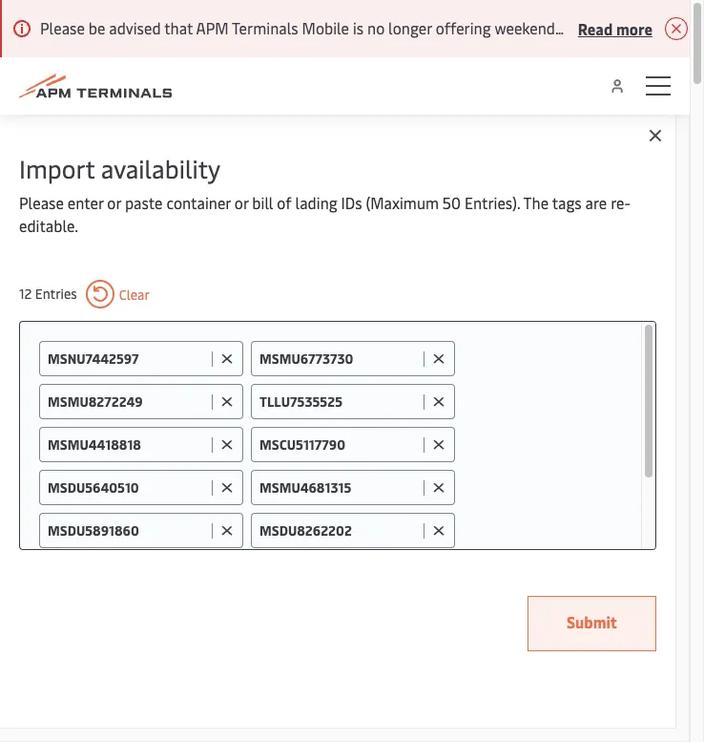 Task type: vqa. For each thing, say whether or not it's contained in the screenshot.
first 10/31/23 08:00 from right
no



Task type: describe. For each thing, give the bounding box(es) containing it.
submit button
[[528, 596, 657, 651]]

bill
[[252, 192, 274, 213]]

the
[[524, 192, 549, 213]]

read more for read more button
[[579, 18, 653, 39]]

ids
[[341, 192, 363, 213]]

import
[[19, 151, 95, 185]]

terminals for apm terminals mobile
[[89, 452, 220, 493]]

tags
[[553, 192, 582, 213]]

apm terminals mobile
[[19, 452, 320, 493]]

and
[[152, 535, 177, 556]]

1 or from the left
[[107, 192, 121, 213]]

an
[[221, 512, 238, 533]]

in
[[358, 512, 370, 533]]

editable.
[[19, 215, 78, 236]]

12 entries
[[19, 285, 77, 303]]

more for read more link
[[354, 535, 390, 556]]

(maximum
[[366, 192, 439, 213]]

clear button
[[86, 280, 150, 308]]

apm for apm terminals mobile offers an improved option in the us gulf for reaching midwest markets as well as alabama and neighboring states.
[[19, 512, 52, 533]]

enter
[[68, 192, 104, 213]]

2 as from the left
[[70, 535, 85, 556]]

more for read more button
[[617, 18, 653, 39]]

offers
[[176, 512, 218, 533]]

well
[[38, 535, 66, 556]]

12
[[19, 285, 32, 303]]

markets
[[603, 512, 659, 533]]

reaching
[[479, 512, 537, 533]]

apm terminals mobile offers an improved option in the us gulf for reaching midwest markets as well as alabama and neighboring states.
[[19, 512, 659, 556]]

of
[[277, 192, 292, 213]]

are
[[586, 192, 608, 213]]

container
[[167, 192, 231, 213]]

alabama
[[88, 535, 148, 556]]

states.
[[267, 535, 312, 556]]

apm for apm terminals mobile
[[19, 452, 83, 493]]

clear
[[119, 285, 150, 303]]

read more for read more link
[[316, 535, 390, 556]]

for
[[455, 512, 475, 533]]



Task type: locate. For each thing, give the bounding box(es) containing it.
0 horizontal spatial read more
[[316, 535, 390, 556]]

0 horizontal spatial more
[[354, 535, 390, 556]]

0 vertical spatial more
[[617, 18, 653, 39]]

0 horizontal spatial read
[[316, 535, 351, 556]]

Entered ID text field
[[48, 393, 207, 411], [260, 478, 419, 497], [48, 521, 207, 540], [260, 521, 419, 540]]

1 vertical spatial terminals
[[55, 512, 121, 533]]

0 vertical spatial read more
[[579, 18, 653, 39]]

mobile up improved
[[228, 452, 320, 493]]

read
[[579, 18, 613, 39], [316, 535, 351, 556]]

0 horizontal spatial as
[[19, 535, 34, 556]]

or
[[107, 192, 121, 213], [235, 192, 249, 213]]

more
[[617, 18, 653, 39], [354, 535, 390, 556]]

read down option
[[316, 535, 351, 556]]

close alert image
[[665, 17, 688, 40]]

1 as from the left
[[19, 535, 34, 556]]

2 apm from the top
[[19, 512, 52, 533]]

terminals up alabama
[[55, 512, 121, 533]]

mobile up the and at the left bottom of the page
[[125, 512, 172, 533]]

neighboring
[[181, 535, 263, 556]]

read left close alert icon
[[579, 18, 613, 39]]

mobile
[[228, 452, 320, 493], [125, 512, 172, 533]]

0 vertical spatial apm
[[19, 452, 83, 493]]

apm
[[19, 452, 83, 493], [19, 512, 52, 533]]

read more down in
[[316, 535, 390, 556]]

0 horizontal spatial or
[[107, 192, 121, 213]]

re-
[[611, 192, 631, 213]]

please
[[19, 192, 64, 213]]

improved
[[242, 512, 306, 533]]

read more button
[[579, 16, 653, 40]]

more left close alert icon
[[617, 18, 653, 39]]

read more left close alert icon
[[579, 18, 653, 39]]

more inside button
[[617, 18, 653, 39]]

or left bill on the left of page
[[235, 192, 249, 213]]

1 horizontal spatial more
[[617, 18, 653, 39]]

terminals
[[89, 452, 220, 493], [55, 512, 121, 533]]

availability
[[101, 151, 221, 185]]

1 vertical spatial read more
[[316, 535, 390, 556]]

as
[[19, 535, 34, 556], [70, 535, 85, 556]]

apm inside apm terminals mobile offers an improved option in the us gulf for reaching midwest markets as well as alabama and neighboring states.
[[19, 512, 52, 533]]

1 horizontal spatial read more
[[579, 18, 653, 39]]

1 vertical spatial apm
[[19, 512, 52, 533]]

read more
[[579, 18, 653, 39], [316, 535, 390, 556]]

1 horizontal spatial mobile
[[228, 452, 320, 493]]

terminals for apm terminals mobile offers an improved option in the us gulf for reaching midwest markets as well as alabama and neighboring states.
[[55, 512, 121, 533]]

read for read more link
[[316, 535, 351, 556]]

Entered ID text field
[[48, 350, 207, 368], [260, 350, 419, 368], [260, 393, 419, 411], [48, 435, 207, 454], [260, 435, 419, 454], [48, 478, 207, 497]]

mobile for apm terminals mobile
[[228, 452, 320, 493]]

0 vertical spatial read
[[579, 18, 613, 39]]

gulf
[[423, 512, 451, 533]]

read inside read more button
[[579, 18, 613, 39]]

paste
[[125, 192, 163, 213]]

import availability please enter or paste container or bill of lading ids (maximum 50 entries). the tags are re- editable.
[[19, 151, 631, 236]]

0 vertical spatial terminals
[[89, 452, 220, 493]]

1 vertical spatial mobile
[[125, 512, 172, 533]]

more down in
[[354, 535, 390, 556]]

midwest
[[541, 512, 599, 533]]

as right well
[[70, 535, 85, 556]]

submit
[[567, 611, 618, 632]]

0 horizontal spatial mobile
[[125, 512, 172, 533]]

50
[[443, 192, 461, 213]]

entries
[[35, 285, 77, 303]]

entries).
[[465, 192, 521, 213]]

read for read more button
[[579, 18, 613, 39]]

0 vertical spatial mobile
[[228, 452, 320, 493]]

option
[[310, 512, 354, 533]]

the
[[374, 512, 397, 533]]

1 horizontal spatial read
[[579, 18, 613, 39]]

terminals inside apm terminals mobile offers an improved option in the us gulf for reaching midwest markets as well as alabama and neighboring states.
[[55, 512, 121, 533]]

1 vertical spatial read
[[316, 535, 351, 556]]

1 horizontal spatial as
[[70, 535, 85, 556]]

1 horizontal spatial or
[[235, 192, 249, 213]]

as left well
[[19, 535, 34, 556]]

1 vertical spatial more
[[354, 535, 390, 556]]

or right enter at the left of page
[[107, 192, 121, 213]]

lading
[[296, 192, 338, 213]]

mobile inside apm terminals mobile offers an improved option in the us gulf for reaching midwest markets as well as alabama and neighboring states.
[[125, 512, 172, 533]]

2 or from the left
[[235, 192, 249, 213]]

us
[[400, 512, 419, 533]]

1 apm from the top
[[19, 452, 83, 493]]

terminals up the offers
[[89, 452, 220, 493]]

mobile for apm terminals mobile offers an improved option in the us gulf for reaching midwest markets as well as alabama and neighboring states.
[[125, 512, 172, 533]]

read more link
[[316, 535, 390, 556]]

xin da yang zhou  docked at apm terminals mobile image
[[0, 115, 690, 473]]



